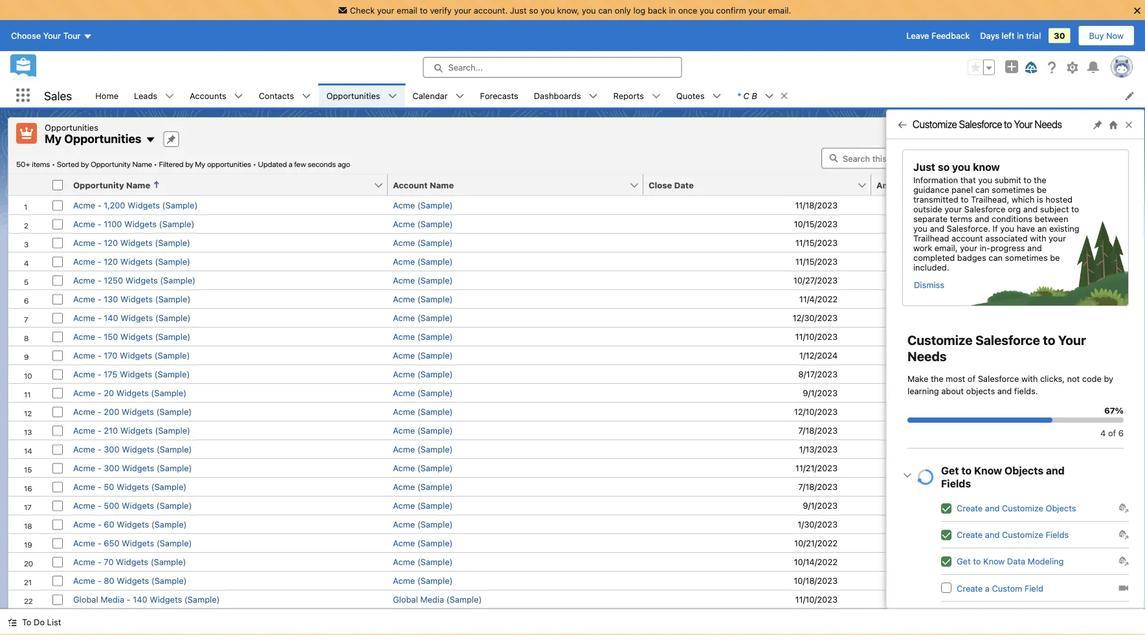 Task type: locate. For each thing, give the bounding box(es) containing it.
text default image inside reports list item
[[652, 92, 661, 101]]

0 vertical spatial 7/18/2023
[[799, 425, 838, 434]]

make the most of salesforce with clicks, not code by learning about objects and fields.
[[908, 374, 1114, 396]]

1 horizontal spatial the
[[1034, 175, 1047, 185]]

objects for customize
[[1046, 504, 1077, 513]]

15 acme (sample) from the top
[[393, 463, 453, 473]]

1 create from the top
[[957, 504, 983, 513]]

0 horizontal spatial in
[[669, 5, 676, 15]]

0 vertical spatial be
[[1037, 185, 1047, 194]]

140 down 130
[[104, 313, 118, 322]]

67% status
[[908, 398, 1124, 438]]

7 acme (sample) from the top
[[393, 313, 453, 322]]

of
[[968, 374, 976, 383]]

1 global from the left
[[73, 594, 98, 604]]

1 vertical spatial acme - 300 widgets (sample)
[[73, 463, 192, 473]]

1 acme - 120 widgets (sample) link from the top
[[73, 238, 190, 247]]

120 up 1250
[[104, 256, 118, 266]]

0 horizontal spatial media
[[101, 594, 124, 604]]

you
[[541, 5, 555, 15], [582, 5, 596, 15], [700, 5, 714, 15], [953, 161, 971, 173], [979, 175, 993, 185], [914, 223, 928, 233], [1001, 223, 1015, 233]]

fields inside get to know objects and fields
[[942, 478, 971, 490]]

outside
[[914, 204, 943, 214]]

an
[[1038, 223, 1047, 233]]

2 horizontal spatial •
[[253, 160, 256, 169]]

get inside get to know data modeling list item
[[957, 557, 971, 566]]

code
[[1083, 374, 1102, 383]]

to right the email
[[420, 5, 428, 15]]

widgets up acme - 200 widgets (sample) link
[[116, 388, 149, 398]]

1 vertical spatial 11/10/2023
[[796, 594, 838, 604]]

acme (sample) link for acme - 140 widgets (sample) link
[[393, 313, 453, 322]]

3 create from the top
[[957, 583, 983, 593]]

19 acme (sample) from the top
[[393, 538, 453, 548]]

action image
[[1103, 175, 1137, 195]]

1 11/15/2023 from the top
[[796, 238, 838, 247]]

1 11/10/2023 from the top
[[796, 332, 838, 341]]

and down $36,000.00
[[1046, 465, 1065, 477]]

1 9/1/2023 from the top
[[803, 388, 838, 398]]

0 horizontal spatial •
[[52, 160, 55, 169]]

calendar list item
[[405, 84, 472, 107]]

acme - 300 widgets (sample) up the acme - 50 widgets (sample)
[[73, 463, 192, 473]]

objects inside get to know objects and fields
[[1005, 465, 1044, 477]]

acme (sample) for acme - 150 widgets (sample) link
[[393, 332, 453, 341]]

work
[[914, 243, 933, 253]]

acme - 130 widgets (sample)
[[73, 294, 191, 304]]

2 global from the left
[[393, 594, 418, 604]]

- for the acme - 210 widgets (sample) link
[[98, 425, 101, 435]]

widgets down acme - 1100 widgets (sample)
[[120, 238, 153, 247]]

0 vertical spatial get
[[942, 465, 959, 477]]

b
[[752, 91, 757, 100]]

customize salesforce to your needs up make the most of salesforce with clicks, not code by learning about objects and fields.
[[908, 333, 1086, 364]]

email
[[397, 5, 418, 15]]

create for create a custom field
[[957, 583, 983, 593]]

list
[[88, 84, 1146, 107]]

my opportunities|opportunities|list view element
[[8, 117, 1138, 635]]

2 acme (sample) from the top
[[393, 219, 453, 229]]

1 horizontal spatial a
[[985, 583, 990, 593]]

0 horizontal spatial needs
[[908, 349, 947, 364]]

customize inside create and customize fields list item
[[1002, 530, 1044, 540]]

a left the custom
[[985, 583, 990, 593]]

know,
[[557, 5, 580, 15]]

widgets down acme - 140 widgets (sample)
[[120, 332, 153, 341]]

text default image up my opportunities status on the left top
[[145, 135, 156, 145]]

11/21/2023
[[796, 463, 838, 473]]

global for global media (sample)
[[393, 594, 418, 604]]

1 vertical spatial so
[[938, 161, 950, 173]]

buy
[[1090, 31, 1104, 41]]

you right the know,
[[582, 5, 596, 15]]

the up the is
[[1034, 175, 1047, 185]]

only
[[615, 5, 631, 15]]

item number image
[[8, 175, 47, 195]]

widgets down acme - 60 widgets (sample)
[[122, 538, 154, 548]]

$20,000.00 for acme - 200 widgets (sample)
[[1024, 407, 1070, 416]]

the inside just so you know information that you submit to the guidance panel can sometimes be transmitted to trailhead, which is hosted outside your salesforce org and subject to separate terms and conditions between you and salesforce. if you have an existing trailhead account associated with your work email, your in-progress and completed badges can sometimes be included.
[[1034, 175, 1047, 185]]

your inside popup button
[[43, 31, 61, 41]]

- for acme - 80 widgets (sample) link
[[98, 576, 101, 585]]

acme (sample) link
[[393, 200, 453, 210], [393, 219, 453, 229], [393, 238, 453, 247], [393, 256, 453, 266], [393, 275, 453, 285], [393, 294, 453, 304], [393, 313, 453, 322], [393, 332, 453, 341], [393, 350, 453, 360], [393, 369, 453, 379], [393, 388, 453, 398], [393, 407, 453, 416], [393, 425, 453, 435], [393, 444, 453, 454], [393, 463, 453, 473], [393, 482, 453, 491], [393, 501, 453, 510], [393, 519, 453, 529], [393, 538, 453, 548], [393, 557, 453, 567], [393, 576, 453, 585]]

to up create a custom field
[[973, 557, 981, 566]]

can for to
[[598, 5, 613, 15]]

0 vertical spatial your
[[43, 31, 61, 41]]

text default image inside get to know data modeling list item
[[1119, 556, 1129, 567]]

acme - 170 widgets (sample) link
[[73, 350, 190, 360]]

16 acme (sample) from the top
[[393, 482, 453, 491]]

0 horizontal spatial so
[[529, 5, 538, 15]]

get to know objects and fields
[[942, 465, 1065, 490]]

text default image inside leads list item
[[165, 92, 174, 101]]

2 acme - 120 widgets (sample) link from the top
[[73, 256, 190, 266]]

- left 50
[[98, 482, 101, 491]]

media for (sample)
[[420, 594, 444, 604]]

acme (sample) link for acme - 500 widgets (sample) 'link'
[[393, 501, 453, 510]]

you left the know,
[[541, 5, 555, 15]]

close
[[649, 180, 672, 190]]

0 vertical spatial know
[[975, 465, 1003, 477]]

- left 650
[[98, 538, 101, 548]]

- down acme - 80 widgets (sample)
[[127, 594, 131, 604]]

1 horizontal spatial 140
[[133, 594, 147, 604]]

create and customize fields
[[957, 530, 1069, 540]]

0 vertical spatial $6,000.00
[[1029, 463, 1070, 473]]

0 vertical spatial fields
[[942, 478, 971, 490]]

1 vertical spatial acme - 120 widgets (sample) link
[[73, 256, 190, 266]]

1 horizontal spatial in
[[1017, 31, 1024, 41]]

know inside get to know objects and fields
[[975, 465, 1003, 477]]

opportunity up opportunity name
[[91, 160, 131, 169]]

1 vertical spatial acme - 300 widgets (sample) link
[[73, 463, 192, 473]]

text default image inside calendar list item
[[456, 92, 465, 101]]

acme (sample) link for acme - 150 widgets (sample) link
[[393, 332, 453, 341]]

0 horizontal spatial list item
[[729, 84, 795, 107]]

create left the custom
[[957, 583, 983, 593]]

1 $20,000.00 from the top
[[1024, 332, 1070, 341]]

dashboards link
[[526, 84, 589, 107]]

accounts list item
[[182, 84, 251, 107]]

9/1/2023 down 8/17/2023
[[803, 388, 838, 398]]

opportunity up 1,200
[[73, 180, 124, 190]]

so up information
[[938, 161, 950, 173]]

15 acme (sample) link from the top
[[393, 463, 453, 473]]

20 acme (sample) link from the top
[[393, 557, 453, 567]]

text default image for opportunities
[[388, 92, 397, 101]]

is
[[1037, 194, 1044, 204]]

acme (sample) link for acme - 80 widgets (sample) link
[[393, 576, 453, 585]]

- left 1,200
[[98, 200, 101, 210]]

field
[[1025, 583, 1044, 593]]

0 horizontal spatial objects
[[1005, 465, 1044, 477]]

0 horizontal spatial global
[[73, 594, 98, 604]]

10 acme (sample) link from the top
[[393, 369, 453, 379]]

- up acme - 150 widgets (sample)
[[98, 313, 101, 322]]

6 acme (sample) from the top
[[393, 294, 453, 304]]

acme - 150 widgets (sample) link
[[73, 332, 191, 341]]

$20,000.00
[[1024, 332, 1070, 341], [1024, 407, 1070, 416], [1024, 425, 1070, 435]]

0 vertical spatial 11/10/2023
[[796, 332, 838, 341]]

1 vertical spatial objects
[[1046, 504, 1077, 513]]

10 acme (sample) from the top
[[393, 369, 453, 379]]

120 down 1100
[[104, 238, 118, 247]]

global for global media - 140 widgets (sample)
[[73, 594, 98, 604]]

customize salesforce to your needs up list view controls "icon"
[[913, 118, 1063, 130]]

1 vertical spatial needs
[[908, 349, 947, 364]]

1 horizontal spatial media
[[420, 594, 444, 604]]

0 vertical spatial acme - 120 widgets (sample) link
[[73, 238, 190, 247]]

0 vertical spatial a
[[289, 160, 293, 169]]

text default image right reports
[[652, 92, 661, 101]]

20 acme (sample) from the top
[[393, 557, 453, 567]]

text default image for quotes
[[713, 92, 722, 101]]

7/18/2023 down 12/10/2023
[[799, 425, 838, 434]]

4 acme (sample) from the top
[[393, 256, 453, 266]]

- for acme - 50 widgets (sample) link
[[98, 482, 101, 491]]

21 acme (sample) from the top
[[393, 576, 453, 585]]

progress bar progress bar
[[908, 418, 1124, 423]]

11 acme (sample) from the top
[[393, 388, 453, 398]]

0 vertical spatial customize salesforce to your needs
[[913, 118, 1063, 130]]

and left if
[[975, 214, 990, 223]]

to down progress bar image
[[962, 465, 972, 477]]

with inside just so you know information that you submit to the guidance panel can sometimes be transmitted to trailhead, which is hosted outside your salesforce org and subject to separate terms and conditions between you and salesforce. if you have an existing trailhead account associated with your work email, your in-progress and completed badges can sometimes be included.
[[1030, 233, 1047, 243]]

0 horizontal spatial fields
[[942, 478, 971, 490]]

most
[[946, 374, 966, 383]]

- for "acme - 130 widgets (sample)" 'link'
[[98, 294, 101, 304]]

0 horizontal spatial 140
[[104, 313, 118, 322]]

2 • from the left
[[154, 160, 157, 169]]

2 9/1/2023 from the top
[[803, 501, 838, 510]]

acme (sample) link for acme - 20 widgets (sample) link
[[393, 388, 453, 398]]

-
[[98, 200, 101, 210], [98, 219, 101, 229], [98, 238, 101, 247], [98, 256, 101, 266], [98, 275, 101, 285], [98, 294, 101, 304], [98, 313, 101, 322], [98, 332, 101, 341], [98, 350, 101, 360], [98, 369, 101, 379], [98, 388, 101, 398], [98, 407, 101, 416], [98, 425, 101, 435], [98, 444, 101, 454], [98, 463, 101, 473], [98, 482, 101, 491], [98, 501, 101, 510], [98, 519, 101, 529], [98, 538, 101, 548], [98, 557, 101, 567], [98, 576, 101, 585], [127, 594, 131, 604]]

1/13/2023
[[799, 444, 838, 454]]

acme - 50 widgets (sample)
[[73, 482, 187, 491]]

0 vertical spatial list item
[[729, 84, 795, 107]]

2 vertical spatial $20,000.00
[[1024, 425, 1070, 435]]

text default image left *
[[713, 92, 722, 101]]

can for know
[[976, 185, 990, 194]]

salesforce up if
[[965, 204, 1006, 214]]

1 vertical spatial $20,000.00
[[1024, 407, 1070, 416]]

text default image inside dashboards list item
[[589, 92, 598, 101]]

0 vertical spatial 300
[[104, 444, 120, 454]]

text default image inside the create a custom field list item
[[1119, 583, 1129, 593]]

0 horizontal spatial be
[[1037, 185, 1047, 194]]

11/10/2023 down 12/30/2023
[[796, 332, 838, 341]]

and inside get to know objects and fields
[[1046, 465, 1065, 477]]

widgets down acme - 70 widgets (sample) link
[[117, 576, 149, 585]]

quotes list item
[[669, 84, 729, 107]]

7/18/2023 down the "11/21/2023"
[[799, 482, 838, 491]]

create inside list item
[[957, 583, 983, 593]]

leave
[[907, 31, 930, 41]]

widgets for acme - 80 widgets (sample) link
[[117, 576, 149, 585]]

50+ items • sorted by opportunity name • filtered by my opportunities • updated a few seconds ago
[[16, 160, 350, 169]]

20
[[104, 388, 114, 398]]

get for get to know data modeling
[[957, 557, 971, 566]]

name up acme - 1,200 widgets (sample)
[[126, 180, 150, 190]]

action element
[[1103, 175, 1137, 196]]

0 horizontal spatial your
[[43, 31, 61, 41]]

2 vertical spatial can
[[989, 253, 1003, 262]]

11/15/2023 up "10/27/2023"
[[796, 256, 838, 266]]

acme - 120 widgets (sample) down acme - 1100 widgets (sample)
[[73, 238, 190, 247]]

2 $20,000.00 from the top
[[1024, 407, 1070, 416]]

media for -
[[101, 594, 124, 604]]

widgets for acme - 60 widgets (sample) link
[[117, 519, 149, 529]]

your up select list display image
[[1014, 118, 1033, 130]]

widgets up acme - 650 widgets (sample) link
[[117, 519, 149, 529]]

None search field
[[822, 148, 977, 169]]

acme - 200 widgets (sample)
[[73, 407, 192, 416]]

acme (sample) link for the acme - 210 widgets (sample) link
[[393, 425, 453, 435]]

acme (sample) link for acme - 1,200 widgets (sample) link on the top left of the page
[[393, 200, 453, 210]]

choose your tour button
[[10, 25, 93, 46]]

so
[[529, 5, 538, 15], [938, 161, 950, 173]]

widgets for acme - 175 widgets (sample) link
[[120, 369, 152, 379]]

to down "that"
[[961, 194, 969, 204]]

0 vertical spatial 120
[[104, 238, 118, 247]]

widgets for acme - 200 widgets (sample) link
[[122, 407, 154, 416]]

1 vertical spatial list item
[[942, 602, 1129, 628]]

get inside get to know objects and fields
[[942, 465, 959, 477]]

1 vertical spatial $6,000.00
[[1029, 519, 1070, 529]]

acme - 175 widgets (sample)
[[73, 369, 190, 379]]

acme (sample) link for acme - 50 widgets (sample) link
[[393, 482, 453, 491]]

8 acme (sample) link from the top
[[393, 332, 453, 341]]

5 acme (sample) link from the top
[[393, 275, 453, 285]]

11/10/2023
[[796, 332, 838, 341], [796, 594, 838, 604]]

acme (sample) for acme - 20 widgets (sample) link
[[393, 388, 453, 398]]

9 acme (sample) from the top
[[393, 350, 453, 360]]

8 acme (sample) from the top
[[393, 332, 453, 341]]

1 horizontal spatial just
[[914, 161, 936, 173]]

acme - 120 widgets (sample)
[[73, 238, 190, 247], [73, 256, 190, 266]]

12 acme (sample) from the top
[[393, 407, 453, 416]]

text default image
[[780, 91, 789, 100], [165, 92, 174, 101], [388, 92, 397, 101], [652, 92, 661, 101], [713, 92, 722, 101], [145, 135, 156, 145]]

objects
[[1005, 465, 1044, 477], [1046, 504, 1077, 513]]

can
[[598, 5, 613, 15], [976, 185, 990, 194], [989, 253, 1003, 262]]

1 vertical spatial get
[[957, 557, 971, 566]]

to
[[420, 5, 428, 15], [1004, 118, 1013, 130], [1024, 175, 1032, 185], [961, 194, 969, 204], [1072, 204, 1080, 214], [1043, 333, 1056, 348], [962, 465, 972, 477], [973, 557, 981, 566]]

13 acme (sample) from the top
[[393, 425, 453, 435]]

you right if
[[1001, 223, 1015, 233]]

acme (sample) link for acme - 175 widgets (sample) link
[[393, 369, 453, 379]]

7 acme (sample) link from the top
[[393, 313, 453, 322]]

my opportunities status
[[16, 160, 258, 169]]

salesforce up list view controls "icon"
[[959, 118, 1003, 130]]

a inside my opportunities|opportunities|list view element
[[289, 160, 293, 169]]

18 acme (sample) from the top
[[393, 519, 453, 529]]

1 vertical spatial your
[[1014, 118, 1033, 130]]

0 vertical spatial can
[[598, 5, 613, 15]]

0 vertical spatial in
[[669, 5, 676, 15]]

text default image inside quotes list item
[[713, 92, 722, 101]]

2 acme (sample) link from the top
[[393, 219, 453, 229]]

1100
[[104, 219, 122, 229]]

widgets down acme - 210 widgets (sample)
[[122, 444, 154, 454]]

11/15/2023
[[796, 238, 838, 247], [796, 256, 838, 266]]

0 horizontal spatial the
[[931, 374, 944, 383]]

amount button
[[872, 175, 1089, 195]]

1 vertical spatial 9/1/2023
[[803, 501, 838, 510]]

300
[[104, 444, 120, 454], [104, 463, 120, 473]]

leave feedback
[[907, 31, 970, 41]]

acme (sample) for acme - 650 widgets (sample) link
[[393, 538, 453, 548]]

- left 175
[[98, 369, 101, 379]]

- left 80
[[98, 576, 101, 585]]

to inside list item
[[973, 557, 981, 566]]

text default image
[[234, 92, 243, 101], [302, 92, 311, 101], [456, 92, 465, 101], [589, 92, 598, 101], [765, 92, 774, 101], [1119, 503, 1129, 514], [1119, 530, 1129, 540], [1119, 556, 1129, 567], [1119, 583, 1129, 593], [8, 618, 17, 627]]

text default image inside opportunities 'list item'
[[388, 92, 397, 101]]

0 vertical spatial acme - 300 widgets (sample) link
[[73, 444, 192, 454]]

a left few
[[289, 160, 293, 169]]

19 acme (sample) link from the top
[[393, 538, 453, 548]]

salesforce up make the most of salesforce with clicks, not code by learning about objects and fields.
[[976, 333, 1040, 348]]

11/18/2023
[[795, 200, 838, 210]]

3 acme (sample) from the top
[[393, 238, 453, 247]]

11/10/2023 for $15,000.00
[[796, 594, 838, 604]]

back
[[648, 5, 667, 15]]

- for acme - 70 widgets (sample) link
[[98, 557, 101, 567]]

can left only
[[598, 5, 613, 15]]

create down get to know objects and fields
[[957, 504, 983, 513]]

1 vertical spatial fields
[[1046, 530, 1069, 540]]

1 vertical spatial $4,000.00
[[1029, 256, 1070, 266]]

1 vertical spatial sometimes
[[1005, 253, 1048, 262]]

in right back
[[669, 5, 676, 15]]

$20,000.00 up $36,000.00
[[1024, 425, 1070, 435]]

0 vertical spatial the
[[1034, 175, 1047, 185]]

1 vertical spatial just
[[914, 161, 936, 173]]

7/18/2023
[[799, 425, 838, 434], [799, 482, 838, 491]]

1 vertical spatial 11/15/2023
[[796, 256, 838, 266]]

2 acme - 300 widgets (sample) from the top
[[73, 463, 192, 473]]

acme (sample) link for acme - 1100 widgets (sample) link
[[393, 219, 453, 229]]

1 $4,000.00 from the top
[[1029, 238, 1070, 247]]

acme - 1,200 widgets (sample) link
[[73, 200, 198, 210]]

4 acme (sample) link from the top
[[393, 256, 453, 266]]

text default image inside to do list button
[[8, 618, 17, 627]]

10/21/2022
[[795, 538, 838, 548]]

3 $20,000.00 from the top
[[1024, 425, 1070, 435]]

18 acme (sample) link from the top
[[393, 519, 453, 529]]

by right filtered
[[185, 160, 193, 169]]

14 acme (sample) link from the top
[[393, 444, 453, 454]]

2 create from the top
[[957, 530, 983, 540]]

create and customize fields link
[[957, 530, 1069, 540]]

1 vertical spatial know
[[984, 557, 1005, 566]]

2 acme - 120 widgets (sample) from the top
[[73, 256, 190, 266]]

- for acme - 60 widgets (sample) link
[[98, 519, 101, 529]]

- for acme - 650 widgets (sample) link
[[98, 538, 101, 548]]

a inside list item
[[985, 583, 990, 593]]

1 vertical spatial 7/18/2023
[[799, 482, 838, 491]]

1 horizontal spatial •
[[154, 160, 157, 169]]

log
[[634, 5, 646, 15]]

opportunities inside opportunities link
[[327, 91, 380, 100]]

1 vertical spatial opportunity
[[73, 180, 124, 190]]

left
[[1002, 31, 1015, 41]]

create and customize fields list item
[[942, 522, 1129, 549]]

5 acme (sample) from the top
[[393, 275, 453, 285]]

dashboards list item
[[526, 84, 606, 107]]

1 horizontal spatial so
[[938, 161, 950, 173]]

list
[[47, 617, 61, 627]]

widgets for acme - 20 widgets (sample) link
[[116, 388, 149, 398]]

1 vertical spatial the
[[931, 374, 944, 383]]

0 vertical spatial $4,000.00
[[1029, 238, 1070, 247]]

- for first acme - 300 widgets (sample) link from the bottom of the my opportunities grid
[[98, 463, 101, 473]]

0 vertical spatial acme - 300 widgets (sample)
[[73, 444, 192, 454]]

sometimes up org
[[992, 185, 1035, 194]]

group
[[968, 60, 995, 75]]

create and customize objects
[[957, 504, 1077, 513]]

- for acme - 140 widgets (sample) link
[[98, 313, 101, 322]]

so left the know,
[[529, 5, 538, 15]]

1 vertical spatial 300
[[104, 463, 120, 473]]

11 acme (sample) link from the top
[[393, 388, 453, 398]]

1,200
[[104, 200, 125, 210]]

cell
[[47, 175, 68, 196], [1103, 308, 1137, 327], [1103, 327, 1137, 345], [1103, 345, 1137, 364], [1103, 383, 1137, 402], [1103, 458, 1137, 477], [1103, 477, 1137, 496], [8, 608, 47, 627], [47, 608, 68, 627], [388, 608, 644, 627], [644, 608, 872, 627], [872, 608, 1103, 627], [1103, 608, 1137, 627]]

get for get to know objects and fields
[[942, 465, 959, 477]]

acme - 300 widgets (sample) link up the acme - 50 widgets (sample)
[[73, 463, 192, 473]]

- left 150
[[98, 332, 101, 341]]

widgets down acme - 1250 widgets (sample) at the top left of the page
[[120, 294, 153, 304]]

300 for first acme - 300 widgets (sample) link from the bottom of the my opportunities grid
[[104, 463, 120, 473]]

0 vertical spatial so
[[529, 5, 538, 15]]

just right account.
[[510, 5, 527, 15]]

with down $105,000.00
[[1030, 233, 1047, 243]]

11/10/2023 down 10/18/2023
[[796, 594, 838, 604]]

1 horizontal spatial fields
[[1046, 530, 1069, 540]]

- left 60
[[98, 519, 101, 529]]

by inside make the most of salesforce with clicks, not code by learning about objects and fields.
[[1104, 374, 1114, 383]]

2 horizontal spatial by
[[1104, 374, 1114, 383]]

1 horizontal spatial objects
[[1046, 504, 1077, 513]]

widgets down acme - 170 widgets (sample) link
[[120, 369, 152, 379]]

2 300 from the top
[[104, 463, 120, 473]]

customize inside customize salesforce to your needs
[[908, 333, 973, 348]]

0 horizontal spatial a
[[289, 160, 293, 169]]

text default image right leads
[[165, 92, 174, 101]]

- left the 170
[[98, 350, 101, 360]]

customize up create and customize fields link
[[1002, 504, 1044, 513]]

2 media from the left
[[420, 594, 444, 604]]

acme - 60 widgets (sample) link
[[73, 519, 187, 529]]

1 300 from the top
[[104, 444, 120, 454]]

1 vertical spatial can
[[976, 185, 990, 194]]

acme - 1,200 widgets (sample)
[[73, 200, 198, 210]]

contacts list item
[[251, 84, 319, 107]]

needs up make
[[908, 349, 947, 364]]

21 acme (sample) link from the top
[[393, 576, 453, 585]]

2 11/10/2023 from the top
[[796, 594, 838, 604]]

0 vertical spatial needs
[[1035, 118, 1063, 130]]

widgets for acme - 150 widgets (sample) link
[[120, 332, 153, 341]]

8/17/2023
[[799, 369, 838, 379]]

customize salesforce to your needs
[[913, 118, 1063, 130], [908, 333, 1086, 364]]

get up create a custom field
[[957, 557, 971, 566]]

feedback
[[932, 31, 970, 41]]

acme (sample) link for acme - 60 widgets (sample) link
[[393, 519, 453, 529]]

0 vertical spatial objects
[[1005, 465, 1044, 477]]

acme - 80 widgets (sample) link
[[73, 576, 187, 585]]

1 acme - 300 widgets (sample) from the top
[[73, 444, 192, 454]]

acme - 1250 widgets (sample) link
[[73, 275, 196, 285]]

name for opportunity name
[[126, 180, 150, 190]]

17 acme (sample) link from the top
[[393, 501, 453, 510]]

1 vertical spatial a
[[985, 583, 990, 593]]

acme (sample) for acme - 500 widgets (sample) 'link'
[[393, 501, 453, 510]]

1250
[[104, 275, 123, 285]]

1 horizontal spatial by
[[185, 160, 193, 169]]

acme - 300 widgets (sample) link down acme - 210 widgets (sample)
[[73, 444, 192, 454]]

widgets down acme - 150 widgets (sample)
[[120, 350, 152, 360]]

- up acme - 1250 widgets (sample) link
[[98, 256, 101, 266]]

customize
[[913, 118, 958, 130], [908, 333, 973, 348], [1002, 504, 1044, 513], [1002, 530, 1044, 540]]

know
[[975, 465, 1003, 477], [984, 557, 1005, 566]]

name for account name
[[430, 180, 454, 190]]

1 vertical spatial create
[[957, 530, 983, 540]]

acme - 210 widgets (sample)
[[73, 425, 190, 435]]

list item
[[729, 84, 795, 107], [942, 602, 1129, 628]]

progress bar
[[918, 469, 934, 485]]

global media - 140 widgets (sample) link
[[73, 594, 220, 604]]

0 vertical spatial my
[[45, 132, 62, 146]]

12 acme (sample) link from the top
[[393, 407, 453, 416]]

progress
[[991, 243, 1025, 253]]

objects
[[967, 386, 995, 396]]

1 horizontal spatial your
[[1014, 118, 1033, 130]]

$6,000.00 down $36,000.00
[[1029, 463, 1070, 473]]

do
[[34, 617, 45, 627]]

- for acme - 170 widgets (sample) link
[[98, 350, 101, 360]]

home link
[[88, 84, 126, 107]]

your left tour
[[43, 31, 61, 41]]

1 acme (sample) link from the top
[[393, 200, 453, 210]]

9 acme (sample) link from the top
[[393, 350, 453, 360]]

2 7/18/2023 from the top
[[799, 482, 838, 491]]

submit
[[995, 175, 1022, 185]]

and up get to know data modeling link
[[985, 530, 1000, 540]]

modeling
[[1028, 557, 1064, 566]]

by right code
[[1104, 374, 1114, 383]]

- left 500 at the left bottom of the page
[[98, 501, 101, 510]]

amount element
[[872, 175, 1103, 196]]

know inside list item
[[984, 557, 1005, 566]]

acme (sample) link for acme - 170 widgets (sample) link
[[393, 350, 453, 360]]

1 7/18/2023 from the top
[[799, 425, 838, 434]]

just so you know information that you submit to the guidance panel can sometimes be transmitted to trailhead, which is hosted outside your salesforce org and subject to separate terms and conditions between you and salesforce. if you have an existing trailhead account associated with your work email, your in-progress and completed badges can sometimes be included.
[[914, 161, 1080, 272]]

1 media from the left
[[101, 594, 124, 604]]

- for acme - 200 widgets (sample) link
[[98, 407, 101, 416]]

13 acme (sample) link from the top
[[393, 425, 453, 435]]

acme - 120 widgets (sample) link down acme - 1100 widgets (sample)
[[73, 238, 190, 247]]

0 vertical spatial with
[[1030, 233, 1047, 243]]

16 acme (sample) link from the top
[[393, 482, 453, 491]]

leads link
[[126, 84, 165, 107]]

name right account
[[430, 180, 454, 190]]

acme - 120 widgets (sample) up acme - 1250 widgets (sample) at the top left of the page
[[73, 256, 190, 266]]

0 vertical spatial acme - 120 widgets (sample)
[[73, 238, 190, 247]]

0 vertical spatial 11/15/2023
[[796, 238, 838, 247]]

clicks,
[[1041, 374, 1065, 383]]

0 vertical spatial create
[[957, 504, 983, 513]]

1 vertical spatial acme - 120 widgets (sample)
[[73, 256, 190, 266]]

- for acme - 175 widgets (sample) link
[[98, 369, 101, 379]]

- for acme - 150 widgets (sample) link
[[98, 332, 101, 341]]

140
[[104, 313, 118, 322], [133, 594, 147, 604]]

acme - 120 widgets (sample) link up acme - 1250 widgets (sample) at the top left of the page
[[73, 256, 190, 266]]

salesforce up the objects
[[978, 374, 1020, 383]]

1 vertical spatial 120
[[104, 256, 118, 266]]

$45,000.00
[[1024, 275, 1070, 285]]

0 vertical spatial 9/1/2023
[[803, 388, 838, 398]]

17 acme (sample) from the top
[[393, 501, 453, 510]]

with up fields.
[[1022, 374, 1038, 383]]

- for acme - 20 widgets (sample) link
[[98, 388, 101, 398]]

close date element
[[644, 175, 879, 196]]

create
[[957, 504, 983, 513], [957, 530, 983, 540], [957, 583, 983, 593]]

- left 1250
[[98, 275, 101, 285]]

• left updated
[[253, 160, 256, 169]]

$4,000.00 down an
[[1029, 238, 1070, 247]]

2 11/15/2023 from the top
[[796, 256, 838, 266]]

3 acme (sample) link from the top
[[393, 238, 453, 247]]

2 vertical spatial create
[[957, 583, 983, 593]]

1 acme (sample) from the top
[[393, 200, 453, 210]]

acme (sample) for acme - 1,200 widgets (sample) link on the top left of the page
[[393, 200, 453, 210]]

forecasts link
[[472, 84, 526, 107]]

objects inside list item
[[1046, 504, 1077, 513]]

6 acme (sample) link from the top
[[393, 294, 453, 304]]

widgets up acme - 1100 widgets (sample) link
[[128, 200, 160, 210]]

1 vertical spatial with
[[1022, 374, 1038, 383]]

be up $110,000.00
[[1037, 185, 1047, 194]]

and
[[1024, 204, 1038, 214], [975, 214, 990, 223], [930, 223, 945, 233], [1028, 243, 1042, 253], [998, 386, 1012, 396], [1046, 465, 1065, 477], [985, 504, 1000, 513], [985, 530, 1000, 540]]

acme (sample) link for first acme - 300 widgets (sample) link from the bottom of the my opportunities grid
[[393, 463, 453, 473]]



Task type: describe. For each thing, give the bounding box(es) containing it.
70
[[104, 557, 114, 567]]

buy now
[[1090, 31, 1124, 41]]

get to know objects and fields button
[[942, 464, 1090, 490]]

by for 50+
[[185, 160, 193, 169]]

acme (sample) for acme - 1100 widgets (sample) link
[[393, 219, 453, 229]]

text default image inside create and customize fields list item
[[1119, 530, 1129, 540]]

your left in-
[[960, 243, 978, 253]]

c
[[744, 91, 750, 100]]

2 acme - 300 widgets (sample) link from the top
[[73, 463, 192, 473]]

$50,000.00
[[1024, 501, 1070, 510]]

acme (sample) link for acme - 1250 widgets (sample) link
[[393, 275, 453, 285]]

acme (sample) for acme - 170 widgets (sample) link
[[393, 350, 453, 360]]

3 • from the left
[[253, 160, 256, 169]]

acme (sample) link for acme - 70 widgets (sample) link
[[393, 557, 453, 567]]

reports list item
[[606, 84, 669, 107]]

account name element
[[388, 175, 651, 196]]

acme - 150 widgets (sample)
[[73, 332, 191, 341]]

opportunities image
[[16, 123, 37, 144]]

account name button
[[388, 175, 629, 195]]

not
[[1068, 374, 1080, 383]]

11/4/2022
[[800, 294, 838, 304]]

acme - 140 widgets (sample) link
[[73, 313, 191, 322]]

acme (sample) for the acme - 210 widgets (sample) link
[[393, 425, 453, 435]]

$15,000.00
[[1026, 594, 1070, 604]]

11/10/2023 for $20,000.00
[[796, 332, 838, 341]]

contacts link
[[251, 84, 302, 107]]

$20,000.00 for acme - 210 widgets (sample)
[[1024, 425, 1070, 435]]

to right the "submit"
[[1024, 175, 1032, 185]]

get to know data modeling link
[[957, 557, 1064, 566]]

50+
[[16, 160, 30, 169]]

create and customize objects list item
[[942, 495, 1129, 522]]

few
[[294, 160, 306, 169]]

your left the email
[[377, 5, 395, 15]]

and up email,
[[930, 223, 945, 233]]

2 vertical spatial your
[[1059, 333, 1086, 348]]

associated
[[986, 233, 1028, 243]]

text default image inside accounts list item
[[234, 92, 243, 101]]

fields inside list item
[[1046, 530, 1069, 540]]

Search My Opportunities list view. search field
[[822, 148, 977, 169]]

acme - 300 widgets (sample) for first acme - 300 widgets (sample) link from the bottom of the my opportunities grid
[[73, 463, 192, 473]]

about
[[942, 386, 964, 396]]

my opportunities grid
[[8, 175, 1137, 635]]

acme - 50 widgets (sample) link
[[73, 482, 187, 491]]

9/1/2023 for $50,000.00
[[803, 501, 838, 510]]

none search field inside my opportunities|opportunities|list view element
[[822, 148, 977, 169]]

create a custom field button
[[957, 583, 1044, 593]]

opportunity name element
[[68, 175, 396, 196]]

your left email.
[[749, 5, 766, 15]]

acme - 120 widgets (sample) link for 18th the "acme (sample)" link from the bottom of the my opportunities grid
[[73, 256, 190, 266]]

new button
[[1090, 124, 1128, 143]]

text default image inside my opportunities|opportunities|list view element
[[145, 135, 156, 145]]

widgets for acme - 170 widgets (sample) link
[[120, 350, 152, 360]]

seconds
[[308, 160, 336, 169]]

80
[[104, 576, 114, 585]]

you right once
[[700, 5, 714, 15]]

widgets for acme - 50 widgets (sample) link
[[117, 482, 149, 491]]

list item containing *
[[729, 84, 795, 107]]

widgets for the acme - 210 widgets (sample) link
[[120, 425, 153, 435]]

0 vertical spatial opportunity
[[91, 160, 131, 169]]

item number element
[[8, 175, 47, 196]]

widgets for acme - 500 widgets (sample) 'link'
[[122, 501, 154, 510]]

acme - 300 widgets (sample) for second acme - 300 widgets (sample) link from the bottom of the my opportunities grid
[[73, 444, 192, 454]]

acme (sample) for "acme - 130 widgets (sample)" 'link'
[[393, 294, 453, 304]]

1 vertical spatial my
[[195, 160, 205, 169]]

org
[[1008, 204, 1021, 214]]

10/27/2023
[[794, 275, 838, 285]]

you up "that"
[[953, 161, 971, 173]]

so inside just so you know information that you submit to the guidance panel can sometimes be transmitted to trailhead, which is hosted outside your salesforce org and subject to separate terms and conditions between you and salesforce. if you have an existing trailhead account associated with your work email, your in-progress and completed badges can sometimes be included.
[[938, 161, 950, 173]]

$3,500.00
[[1029, 369, 1070, 379]]

to up list view controls "icon"
[[1004, 118, 1013, 130]]

opportunities list item
[[319, 84, 405, 107]]

acme (sample) for acme - 140 widgets (sample) link
[[393, 313, 453, 322]]

2 120 from the top
[[104, 256, 118, 266]]

email,
[[935, 243, 958, 253]]

widgets for acme - 1250 widgets (sample) link
[[125, 275, 158, 285]]

widgets for "acme - 130 widgets (sample)" 'link'
[[120, 294, 153, 304]]

widgets for acme - 650 widgets (sample) link
[[122, 538, 154, 548]]

widgets for acme - 140 widgets (sample) link
[[121, 313, 153, 322]]

and right org
[[1024, 204, 1038, 214]]

calendar link
[[405, 84, 456, 107]]

needs inside customize salesforce to your needs
[[908, 349, 947, 364]]

10/15/2023
[[794, 219, 838, 229]]

1 $6,000.00 from the top
[[1029, 463, 1070, 473]]

global media (sample)
[[393, 594, 482, 604]]

get to know data modeling list item
[[942, 549, 1129, 575]]

separate
[[914, 214, 948, 223]]

1 horizontal spatial list item
[[942, 602, 1129, 628]]

contacts
[[259, 91, 294, 100]]

acme (sample) link for second acme - 300 widgets (sample) link from the bottom of the my opportunities grid
[[393, 444, 453, 454]]

acme - 1100 widgets (sample) link
[[73, 219, 194, 229]]

0 vertical spatial 140
[[104, 313, 118, 322]]

know for objects
[[975, 465, 1003, 477]]

with inside make the most of salesforce with clicks, not code by learning about objects and fields.
[[1022, 374, 1038, 383]]

select list display image
[[1011, 148, 1039, 169]]

acme (sample) for acme - 200 widgets (sample) link
[[393, 407, 453, 416]]

7/18/2023 for acme - 50 widgets (sample)
[[799, 482, 838, 491]]

verify
[[430, 5, 452, 15]]

1 • from the left
[[52, 160, 55, 169]]

to right subject
[[1072, 204, 1080, 214]]

text default image inside list item
[[765, 92, 774, 101]]

accounts link
[[182, 84, 234, 107]]

170
[[104, 350, 118, 360]]

know for data
[[984, 557, 1005, 566]]

opportunity name button
[[68, 175, 374, 195]]

close date button
[[644, 175, 857, 195]]

7/18/2023 for acme - 210 widgets (sample)
[[799, 425, 838, 434]]

salesforce inside make the most of salesforce with clicks, not code by learning about objects and fields.
[[978, 374, 1020, 383]]

list containing home
[[88, 84, 1146, 107]]

acme (sample) for acme - 50 widgets (sample) link
[[393, 482, 453, 491]]

1 vertical spatial customize salesforce to your needs
[[908, 333, 1086, 364]]

you down know
[[979, 175, 993, 185]]

acme (sample) for acme - 175 widgets (sample) link
[[393, 369, 453, 379]]

in-
[[980, 243, 991, 253]]

your down panel
[[945, 204, 962, 214]]

included.
[[914, 262, 950, 272]]

1/12/2024
[[800, 350, 838, 360]]

- for acme - 1,200 widgets (sample) link on the top left of the page
[[98, 200, 101, 210]]

forecasts
[[480, 91, 519, 100]]

your right verify
[[454, 5, 472, 15]]

progress bar image
[[908, 418, 1053, 423]]

data
[[1008, 557, 1026, 566]]

$10,000.00
[[1026, 576, 1070, 585]]

- for second acme - 300 widgets (sample) link from the bottom of the my opportunities grid
[[98, 444, 101, 454]]

acme (sample) link for acme - 650 widgets (sample) link
[[393, 538, 453, 548]]

have
[[1017, 223, 1036, 233]]

to inside get to know objects and fields
[[962, 465, 972, 477]]

leave feedback link
[[907, 31, 970, 41]]

- for acme - 1100 widgets (sample) link
[[98, 219, 101, 229]]

10/14/2022
[[794, 557, 838, 567]]

make
[[908, 374, 929, 383]]

text default image for leads
[[165, 92, 174, 101]]

0 horizontal spatial by
[[81, 160, 89, 169]]

acme - 500 widgets (sample)
[[73, 501, 192, 510]]

create for create and customize fields
[[957, 530, 983, 540]]

guidance
[[914, 185, 950, 194]]

*
[[737, 91, 741, 100]]

- down acme - 1100 widgets (sample) link
[[98, 238, 101, 247]]

customize up the search my opportunities list view. 'search field' at the right of page
[[913, 118, 958, 130]]

text default image inside the create and customize objects list item
[[1119, 503, 1129, 514]]

9/1/2023 for $2,000.00
[[803, 388, 838, 398]]

create a custom field
[[957, 583, 1044, 593]]

if
[[993, 223, 998, 233]]

confirm
[[716, 5, 746, 15]]

acme - 200 widgets (sample) link
[[73, 407, 192, 416]]

0 horizontal spatial my
[[45, 132, 62, 146]]

conditions
[[992, 214, 1033, 223]]

1 vertical spatial 140
[[133, 594, 147, 604]]

widgets up acme - 1250 widgets (sample) at the top left of the page
[[120, 256, 153, 266]]

2 $4,000.00 from the top
[[1029, 256, 1070, 266]]

list view controls image
[[980, 148, 1008, 169]]

custom
[[992, 583, 1023, 593]]

and down an
[[1028, 243, 1042, 253]]

200
[[104, 407, 119, 416]]

1 horizontal spatial be
[[1051, 253, 1060, 262]]

you up work
[[914, 223, 928, 233]]

check your email to verify your account. just so you know, you can only log back in once you confirm your email.
[[350, 5, 792, 15]]

quotes link
[[669, 84, 713, 107]]

130
[[104, 294, 118, 304]]

leads list item
[[126, 84, 182, 107]]

$13,000.00
[[1026, 294, 1070, 304]]

your right an
[[1049, 233, 1066, 243]]

widgets for acme - 1100 widgets (sample) link
[[124, 219, 157, 229]]

name left filtered
[[132, 160, 152, 169]]

text default image inside contacts list item
[[302, 92, 311, 101]]

widgets for acme - 1,200 widgets (sample) link on the top left of the page
[[128, 200, 160, 210]]

2 $6,000.00 from the top
[[1029, 519, 1070, 529]]

acme (sample) for acme - 60 widgets (sample) link
[[393, 519, 453, 529]]

tour
[[63, 31, 81, 41]]

acme - 210 widgets (sample) link
[[73, 425, 190, 435]]

acme (sample) for acme - 1250 widgets (sample) link
[[393, 275, 453, 285]]

my opportunities
[[45, 132, 141, 146]]

30
[[1054, 31, 1066, 41]]

widgets up the acme - 50 widgets (sample)
[[122, 463, 154, 473]]

and down get to know objects and fields
[[985, 504, 1000, 513]]

acme (sample) for acme - 70 widgets (sample) link
[[393, 557, 453, 567]]

reports
[[614, 91, 644, 100]]

1 120 from the top
[[104, 238, 118, 247]]

acme - 140 widgets (sample)
[[73, 313, 191, 322]]

text default image for reports
[[652, 92, 661, 101]]

opportunities
[[207, 160, 251, 169]]

existing
[[1050, 223, 1080, 233]]

acme - 500 widgets (sample) link
[[73, 501, 192, 510]]

opportunity inside the opportunity name button
[[73, 180, 124, 190]]

to up $3,500.00 at the right bottom of page
[[1043, 333, 1056, 348]]

acme (sample) for acme - 80 widgets (sample) link
[[393, 576, 453, 585]]

create and customize objects link
[[957, 504, 1077, 513]]

0 vertical spatial sometimes
[[992, 185, 1035, 194]]

now
[[1107, 31, 1124, 41]]

customize inside the create and customize objects list item
[[1002, 504, 1044, 513]]

- for acme - 1250 widgets (sample) link
[[98, 275, 101, 285]]

create for create and customize objects
[[957, 504, 983, 513]]

14 acme (sample) from the top
[[393, 444, 453, 454]]

account
[[393, 180, 428, 190]]

acme - 120 widgets (sample) link for 3rd the "acme (sample)" link
[[73, 238, 190, 247]]

1 horizontal spatial needs
[[1035, 118, 1063, 130]]

objects for know
[[1005, 465, 1044, 477]]

$7,000.00
[[1030, 557, 1070, 567]]

new
[[1100, 129, 1118, 138]]

by for make
[[1104, 374, 1114, 383]]

acme (sample) link for acme - 200 widgets (sample) link
[[393, 407, 453, 416]]

transmitted
[[914, 194, 959, 204]]

1 vertical spatial in
[[1017, 31, 1024, 41]]

dismiss button
[[914, 275, 945, 295]]

salesforce inside just so you know information that you submit to the guidance panel can sometimes be transmitted to trailhead, which is hosted outside your salesforce org and subject to separate terms and conditions between you and salesforce. if you have an existing trailhead account associated with your work email, your in-progress and completed badges can sometimes be included.
[[965, 204, 1006, 214]]

widgets down acme - 80 widgets (sample)
[[150, 594, 182, 604]]

calendar
[[413, 91, 448, 100]]

- for acme - 500 widgets (sample) 'link'
[[98, 501, 101, 510]]

widgets for acme - 70 widgets (sample) link
[[116, 557, 148, 567]]

days left in trial
[[981, 31, 1041, 41]]

and inside make the most of salesforce with clicks, not code by learning about objects and fields.
[[998, 386, 1012, 396]]

1 acme - 120 widgets (sample) from the top
[[73, 238, 190, 247]]

home
[[95, 91, 119, 100]]

acme - 20 widgets (sample)
[[73, 388, 187, 398]]

67%
[[1105, 405, 1124, 415]]

create a custom field list item
[[942, 575, 1129, 602]]

the inside make the most of salesforce with clicks, not code by learning about objects and fields.
[[931, 374, 944, 383]]

0 vertical spatial just
[[510, 5, 527, 15]]

300 for second acme - 300 widgets (sample) link from the bottom of the my opportunities grid
[[104, 444, 120, 454]]

1 acme - 300 widgets (sample) link from the top
[[73, 444, 192, 454]]

search...
[[448, 63, 483, 72]]

text default image right b
[[780, 91, 789, 100]]

global media (sample) link
[[393, 594, 482, 604]]

just inside just so you know information that you submit to the guidance panel can sometimes be transmitted to trailhead, which is hosted outside your salesforce org and subject to separate terms and conditions between you and salesforce. if you have an existing trailhead account associated with your work email, your in-progress and completed badges can sometimes be included.
[[914, 161, 936, 173]]

acme (sample) link for "acme - 130 widgets (sample)" 'link'
[[393, 294, 453, 304]]



Task type: vqa. For each thing, say whether or not it's contained in the screenshot.


